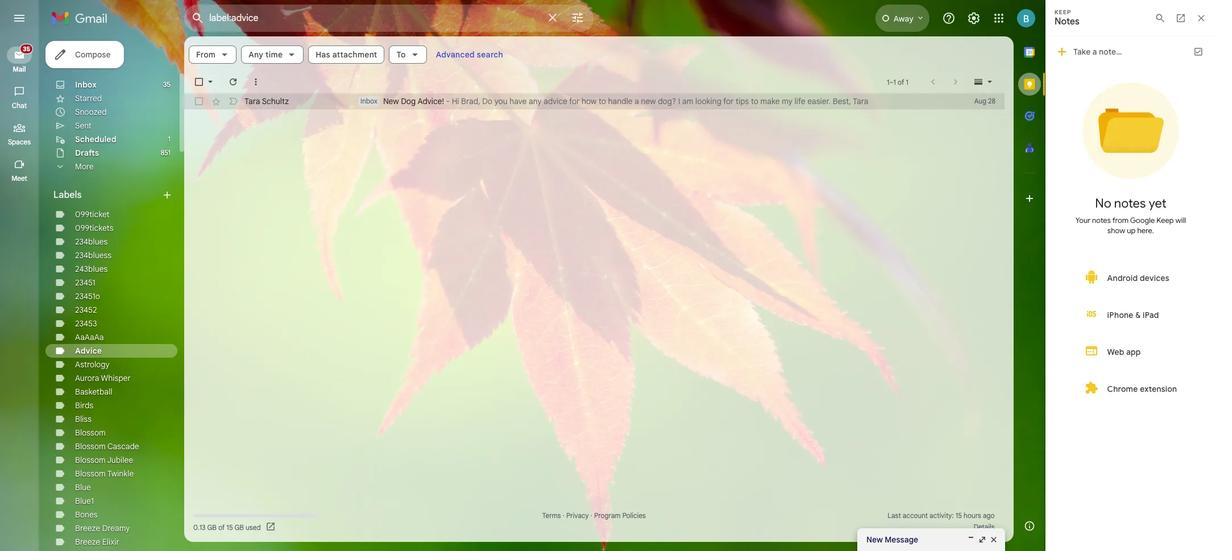 Task type: locate. For each thing, give the bounding box(es) containing it.
spaces
[[8, 138, 31, 146]]

1 vertical spatial new
[[867, 535, 883, 545]]

blossom for blossom jubilee
[[75, 455, 106, 465]]

main content
[[184, 36, 1014, 542]]

1 horizontal spatial to
[[752, 96, 759, 106]]

1 vertical spatial 15
[[227, 523, 233, 532]]

bones
[[75, 510, 98, 520]]

scheduled
[[75, 134, 116, 145]]

breeze down the bones link
[[75, 523, 100, 534]]

privacy link
[[567, 511, 589, 520]]

blossom jubilee
[[75, 455, 133, 465]]

main content containing from
[[184, 36, 1014, 542]]

1 horizontal spatial of
[[898, 78, 905, 86]]

28
[[989, 97, 996, 105]]

footer containing terms
[[184, 510, 1005, 533]]

851
[[161, 148, 171, 157]]

have
[[510, 96, 527, 106]]

jubilee
[[107, 455, 133, 465]]

2 breeze from the top
[[75, 537, 100, 547]]

blossom jubilee link
[[75, 455, 133, 465]]

chat heading
[[0, 101, 39, 110]]

inbox link
[[75, 80, 97, 90]]

0 horizontal spatial to
[[599, 96, 606, 106]]

sent link
[[75, 121, 92, 131]]

make
[[761, 96, 780, 106]]

last account activity: 15 hours ago details
[[888, 511, 995, 531]]

aug 28
[[975, 97, 996, 105]]

23452 link
[[75, 305, 97, 315]]

from button
[[189, 46, 237, 64]]

1 horizontal spatial 15
[[956, 511, 963, 520]]

2 for from the left
[[724, 96, 734, 106]]

to right how
[[599, 96, 606, 106]]

2 · from the left
[[591, 511, 593, 520]]

23452
[[75, 305, 97, 315]]

inbox for inbox
[[75, 80, 97, 90]]

birds link
[[75, 401, 93, 411]]

· right privacy
[[591, 511, 593, 520]]

aug
[[975, 97, 987, 105]]

2 blossom from the top
[[75, 441, 106, 452]]

basketball
[[75, 387, 112, 397]]

snoozed
[[75, 107, 107, 117]]

search in mail image
[[188, 8, 208, 28]]

inbox inside inbox new dog advice! - hi brad, do you have any advice for how to handle a new dog? i am looking for tips to make my life easier. best, tara
[[361, 97, 378, 105]]

099tickets
[[75, 223, 114, 233]]

easier.
[[808, 96, 831, 106]]

new left message
[[867, 535, 883, 545]]

i
[[679, 96, 681, 106]]

1 vertical spatial inbox
[[361, 97, 378, 105]]

last
[[888, 511, 902, 520]]

gb left used
[[235, 523, 244, 532]]

gmail image
[[51, 7, 113, 30]]

·
[[563, 511, 565, 520], [591, 511, 593, 520]]

1 gb from the left
[[207, 523, 217, 532]]

blossom down bliss link
[[75, 428, 106, 438]]

0 vertical spatial of
[[898, 78, 905, 86]]

blossom for blossom twinkle
[[75, 469, 106, 479]]

tara schultz
[[245, 96, 289, 106]]

starred
[[75, 93, 102, 104]]

more image
[[250, 76, 262, 88]]

1 vertical spatial breeze
[[75, 537, 100, 547]]

advanced
[[436, 49, 475, 60]]

any
[[529, 96, 542, 106]]

details
[[974, 523, 995, 531]]

to right tips
[[752, 96, 759, 106]]

new
[[642, 96, 656, 106]]

terms
[[543, 511, 561, 520]]

blossom link
[[75, 428, 106, 438]]

1 horizontal spatial 35
[[163, 80, 171, 89]]

row
[[184, 93, 1005, 109]]

main menu image
[[13, 11, 26, 25]]

None checkbox
[[193, 76, 205, 88]]

new
[[383, 96, 399, 106], [867, 535, 883, 545]]

1 horizontal spatial for
[[724, 96, 734, 106]]

footer
[[184, 510, 1005, 533]]

handle
[[609, 96, 633, 106]]

15 left hours
[[956, 511, 963, 520]]

3 blossom from the top
[[75, 455, 106, 465]]

privacy
[[567, 511, 589, 520]]

0 vertical spatial 35
[[23, 45, 30, 53]]

blossom for 'blossom' link
[[75, 428, 106, 438]]

for left how
[[570, 96, 580, 106]]

15
[[956, 511, 963, 520], [227, 523, 233, 532]]

0 horizontal spatial tara
[[245, 96, 260, 106]]

blossom up blue link
[[75, 469, 106, 479]]

1 horizontal spatial new
[[867, 535, 883, 545]]

none checkbox inside main content
[[193, 96, 205, 107]]

0 horizontal spatial inbox
[[75, 80, 97, 90]]

blossom twinkle link
[[75, 469, 134, 479]]

best,
[[833, 96, 852, 106]]

attachment
[[333, 49, 377, 60]]

do
[[483, 96, 493, 106]]

tab list
[[1014, 36, 1046, 510]]

0 horizontal spatial gb
[[207, 523, 217, 532]]

0 vertical spatial 15
[[956, 511, 963, 520]]

15 left used
[[227, 523, 233, 532]]

15 inside last account activity: 15 hours ago details
[[956, 511, 963, 520]]

whisper
[[101, 373, 131, 383]]

inbox
[[75, 80, 97, 90], [361, 97, 378, 105]]

inbox up starred link
[[75, 80, 97, 90]]

dreamy
[[102, 523, 130, 534]]

· right terms
[[563, 511, 565, 520]]

aurora whisper
[[75, 373, 131, 383]]

advice
[[75, 346, 102, 356]]

blossom up 'blossom twinkle'
[[75, 455, 106, 465]]

1 horizontal spatial inbox
[[361, 97, 378, 105]]

bliss
[[75, 414, 92, 424]]

blue link
[[75, 482, 91, 493]]

0 vertical spatial breeze
[[75, 523, 100, 534]]

0 vertical spatial inbox
[[75, 80, 97, 90]]

ago
[[984, 511, 995, 520]]

inbox new dog advice! - hi brad, do you have any advice for how to handle a new dog? i am looking for tips to make my life easier. best, tara
[[361, 96, 869, 106]]

1 vertical spatial 35
[[163, 80, 171, 89]]

0 horizontal spatial of
[[218, 523, 225, 532]]

dog
[[401, 96, 416, 106]]

tara down more image
[[245, 96, 260, 106]]

0 horizontal spatial new
[[383, 96, 399, 106]]

blossom
[[75, 428, 106, 438], [75, 441, 106, 452], [75, 455, 106, 465], [75, 469, 106, 479]]

-
[[446, 96, 450, 106]]

234bluess link
[[75, 250, 112, 261]]

1 horizontal spatial tara
[[853, 96, 869, 106]]

breeze down breeze dreamy link
[[75, 537, 100, 547]]

meet
[[11, 174, 27, 183]]

2 to from the left
[[752, 96, 759, 106]]

mail
[[13, 65, 26, 73]]

row containing tara schultz
[[184, 93, 1005, 109]]

1 horizontal spatial ·
[[591, 511, 593, 520]]

0 horizontal spatial 15
[[227, 523, 233, 532]]

of right –
[[898, 78, 905, 86]]

None checkbox
[[193, 96, 205, 107]]

of right 0.13
[[218, 523, 225, 532]]

0.13
[[193, 523, 206, 532]]

0 horizontal spatial for
[[570, 96, 580, 106]]

4 blossom from the top
[[75, 469, 106, 479]]

1 horizontal spatial gb
[[235, 523, 244, 532]]

0 horizontal spatial ·
[[563, 511, 565, 520]]

of
[[898, 78, 905, 86], [218, 523, 225, 532]]

breeze for breeze elixir
[[75, 537, 100, 547]]

0 horizontal spatial 35
[[23, 45, 30, 53]]

to
[[599, 96, 606, 106], [752, 96, 759, 106]]

1 vertical spatial of
[[218, 523, 225, 532]]

gb right 0.13
[[207, 523, 217, 532]]

inbox left dog
[[361, 97, 378, 105]]

1 blossom from the top
[[75, 428, 106, 438]]

for left tips
[[724, 96, 734, 106]]

2 gb from the left
[[235, 523, 244, 532]]

blossom down 'blossom' link
[[75, 441, 106, 452]]

birds
[[75, 401, 93, 411]]

tara right the best, in the right of the page
[[853, 96, 869, 106]]

new left dog
[[383, 96, 399, 106]]

navigation
[[0, 36, 40, 551]]

1 – 1 of 1
[[888, 78, 909, 86]]

support image
[[943, 11, 956, 25]]

1 breeze from the top
[[75, 523, 100, 534]]

0 vertical spatial new
[[383, 96, 399, 106]]

compose button
[[46, 41, 124, 68]]

sent
[[75, 121, 92, 131]]

scheduled link
[[75, 134, 116, 145]]



Task type: vqa. For each thing, say whether or not it's contained in the screenshot.
Dreamy
yes



Task type: describe. For each thing, give the bounding box(es) containing it.
breeze elixir link
[[75, 537, 119, 547]]

new inside row
[[383, 96, 399, 106]]

23451
[[75, 278, 95, 288]]

1 tara from the left
[[245, 96, 260, 106]]

labels
[[53, 189, 82, 201]]

drafts
[[75, 148, 99, 158]]

refresh image
[[228, 76, 239, 88]]

234bluess
[[75, 250, 112, 261]]

side panel section
[[1014, 36, 1046, 542]]

blossom cascade link
[[75, 441, 139, 452]]

how
[[582, 96, 597, 106]]

labels heading
[[53, 189, 162, 201]]

to button
[[389, 46, 427, 64]]

aurora whisper link
[[75, 373, 131, 383]]

23453
[[75, 319, 97, 329]]

looking
[[696, 96, 722, 106]]

of inside footer
[[218, 523, 225, 532]]

minimize image
[[967, 535, 976, 544]]

23451o link
[[75, 291, 100, 302]]

35 link
[[7, 44, 33, 64]]

2 tara from the left
[[853, 96, 869, 106]]

234blues
[[75, 237, 108, 247]]

more
[[75, 162, 94, 172]]

search
[[477, 49, 504, 60]]

breeze elixir
[[75, 537, 119, 547]]

hi
[[452, 96, 459, 106]]

am
[[683, 96, 694, 106]]

used
[[246, 523, 261, 532]]

twinkle
[[107, 469, 134, 479]]

099ticket link
[[75, 209, 110, 220]]

0.13 gb of 15 gb used
[[193, 523, 261, 532]]

message
[[885, 535, 919, 545]]

policies
[[623, 511, 646, 520]]

35 inside 'navigation'
[[23, 45, 30, 53]]

aurora
[[75, 373, 99, 383]]

breeze dreamy link
[[75, 523, 130, 534]]

blossom twinkle
[[75, 469, 134, 479]]

from
[[196, 49, 216, 60]]

program
[[595, 511, 621, 520]]

any time button
[[241, 46, 304, 64]]

pop out image
[[979, 535, 988, 544]]

advice link
[[75, 346, 102, 356]]

compose
[[75, 49, 111, 60]]

drafts link
[[75, 148, 99, 158]]

advanced search button
[[432, 44, 508, 65]]

advice!
[[418, 96, 444, 106]]

navigation containing mail
[[0, 36, 40, 551]]

aaaaaa link
[[75, 332, 104, 343]]

follow link to manage storage image
[[265, 522, 277, 533]]

advanced search
[[436, 49, 504, 60]]

terms · privacy · program policies
[[543, 511, 646, 520]]

blossom cascade
[[75, 441, 139, 452]]

dog?
[[658, 96, 677, 106]]

clear search image
[[542, 6, 564, 29]]

account
[[903, 511, 929, 520]]

mail heading
[[0, 65, 39, 74]]

inbox for inbox new dog advice! - hi brad, do you have any advice for how to handle a new dog? i am looking for tips to make my life easier. best, tara
[[361, 97, 378, 105]]

Search in mail search field
[[184, 5, 594, 32]]

astrology
[[75, 360, 110, 370]]

1 to from the left
[[599, 96, 606, 106]]

any
[[249, 49, 264, 60]]

advanced search options image
[[567, 6, 589, 29]]

has attachment
[[316, 49, 377, 60]]

bliss link
[[75, 414, 92, 424]]

brad,
[[461, 96, 481, 106]]

close image
[[990, 535, 999, 544]]

1 · from the left
[[563, 511, 565, 520]]

blue1 link
[[75, 496, 94, 506]]

1 for from the left
[[570, 96, 580, 106]]

243blues
[[75, 264, 108, 274]]

breeze for breeze dreamy
[[75, 523, 100, 534]]

Search in mail text field
[[209, 13, 539, 24]]

blue
[[75, 482, 91, 493]]

toggle split pane mode image
[[973, 76, 985, 88]]

you
[[495, 96, 508, 106]]

blue1
[[75, 496, 94, 506]]

meet heading
[[0, 174, 39, 183]]

my
[[782, 96, 793, 106]]

basketball link
[[75, 387, 112, 397]]

details link
[[974, 523, 995, 531]]

234blues link
[[75, 237, 108, 247]]

more button
[[46, 160, 178, 174]]

starred link
[[75, 93, 102, 104]]

spaces heading
[[0, 138, 39, 147]]

any time
[[249, 49, 283, 60]]

blossom for blossom cascade
[[75, 441, 106, 452]]

settings image
[[968, 11, 981, 25]]

row inside main content
[[184, 93, 1005, 109]]

23451 link
[[75, 278, 95, 288]]

243blues link
[[75, 264, 108, 274]]

advice
[[544, 96, 568, 106]]

15 for gb
[[227, 523, 233, 532]]

chat
[[12, 101, 27, 110]]

breeze dreamy
[[75, 523, 130, 534]]

aaaaaa
[[75, 332, 104, 343]]

snoozed link
[[75, 107, 107, 117]]

15 for hours
[[956, 511, 963, 520]]

–
[[890, 78, 894, 86]]



